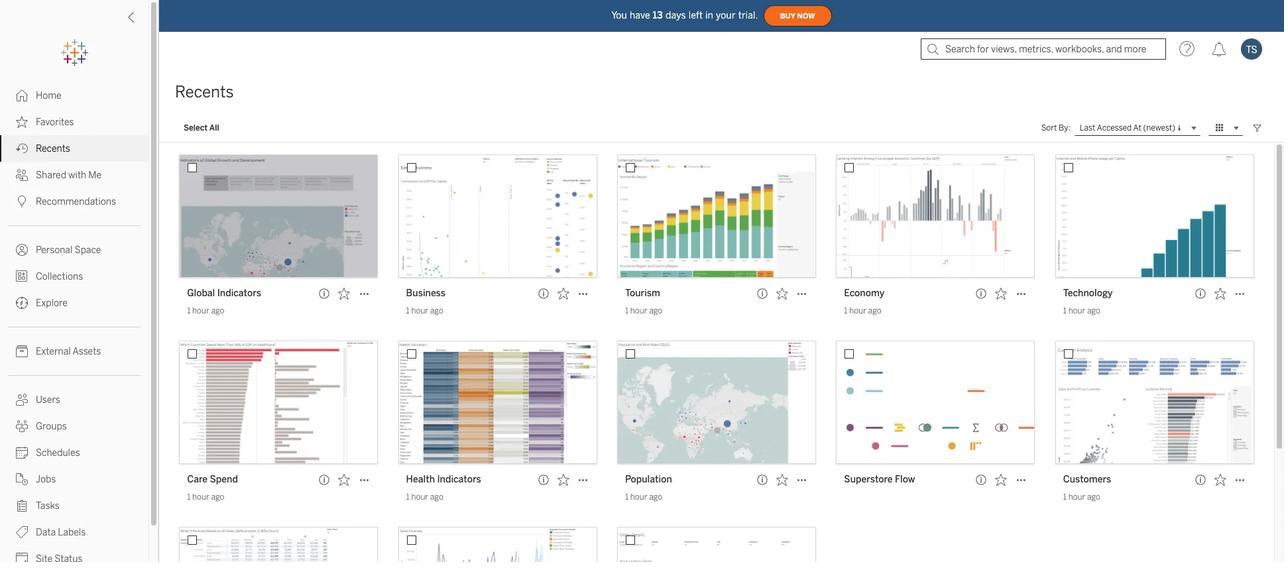 Task type: locate. For each thing, give the bounding box(es) containing it.
with
[[68, 170, 86, 181]]

hour down care at the bottom of the page
[[192, 493, 209, 502]]

main navigation. press the up and down arrow keys to access links. element
[[0, 82, 149, 563]]

1 down tourism
[[626, 306, 629, 316]]

groups link
[[0, 413, 149, 440]]

indicators right health on the left
[[437, 474, 481, 486]]

1 down "global"
[[187, 306, 191, 316]]

ago down the care spend
[[211, 493, 225, 502]]

select all button
[[175, 120, 228, 136]]

sort
[[1042, 123, 1058, 133]]

recents
[[175, 82, 234, 101], [36, 143, 70, 155]]

last accessed at (newest)
[[1080, 123, 1176, 132]]

recents up the select all button
[[175, 82, 234, 101]]

buy now
[[781, 12, 816, 20]]

1 hour ago for technology
[[1064, 306, 1101, 316]]

1 for technology
[[1064, 306, 1067, 316]]

ago down population at the bottom of page
[[650, 493, 663, 502]]

hour down customers
[[1069, 493, 1086, 502]]

jobs link
[[0, 466, 149, 493]]

1 horizontal spatial indicators
[[437, 474, 481, 486]]

select all
[[184, 123, 219, 133]]

1 hour ago down customers
[[1064, 493, 1101, 502]]

13
[[653, 10, 663, 21]]

recommendations link
[[0, 188, 149, 215]]

ago for economy
[[869, 306, 882, 316]]

hour
[[192, 306, 209, 316], [412, 306, 429, 316], [631, 306, 648, 316], [850, 306, 867, 316], [1069, 306, 1086, 316], [192, 493, 209, 502], [412, 493, 429, 502], [631, 493, 648, 502], [1069, 493, 1086, 502]]

1 hour ago down economy
[[845, 306, 882, 316]]

0 horizontal spatial recents
[[36, 143, 70, 155]]

ago down the global indicators
[[211, 306, 225, 316]]

hour for economy
[[850, 306, 867, 316]]

labels
[[58, 527, 86, 539]]

hour for tourism
[[631, 306, 648, 316]]

1 vertical spatial indicators
[[437, 474, 481, 486]]

last
[[1080, 123, 1096, 132]]

space
[[75, 245, 101, 256]]

ago down health indicators
[[430, 493, 444, 502]]

days
[[666, 10, 686, 21]]

collections
[[36, 271, 83, 283]]

1 down customers
[[1064, 493, 1067, 502]]

ago down economy
[[869, 306, 882, 316]]

global indicators
[[187, 288, 261, 299]]

personal space link
[[0, 237, 149, 263]]

1 hour ago for customers
[[1064, 493, 1101, 502]]

0 horizontal spatial indicators
[[217, 288, 261, 299]]

indicators for global indicators
[[217, 288, 261, 299]]

shared with me
[[36, 170, 102, 181]]

business
[[406, 288, 446, 299]]

1 hour ago down business
[[406, 306, 444, 316]]

ago down tourism
[[650, 306, 663, 316]]

last accessed at (newest) button
[[1075, 120, 1201, 136]]

hour down "global"
[[192, 306, 209, 316]]

1 hour ago for economy
[[845, 306, 882, 316]]

ago for business
[[430, 306, 444, 316]]

customers
[[1064, 474, 1112, 486]]

favorites
[[36, 117, 74, 128]]

indicators for health indicators
[[437, 474, 481, 486]]

0 vertical spatial indicators
[[217, 288, 261, 299]]

ago for technology
[[1088, 306, 1101, 316]]

1 for global indicators
[[187, 306, 191, 316]]

superstore
[[845, 474, 893, 486]]

1 hour ago down technology
[[1064, 306, 1101, 316]]

hour for business
[[412, 306, 429, 316]]

ago down customers
[[1088, 493, 1101, 502]]

1 down technology
[[1064, 306, 1067, 316]]

1 down population at the bottom of page
[[626, 493, 629, 502]]

tasks
[[36, 501, 60, 512]]

1 for customers
[[1064, 493, 1067, 502]]

1 hour ago for care spend
[[187, 493, 225, 502]]

hour down health on the left
[[412, 493, 429, 502]]

have
[[630, 10, 651, 21]]

hour down technology
[[1069, 306, 1086, 316]]

1 hour ago down population at the bottom of page
[[626, 493, 663, 502]]

ago down technology
[[1088, 306, 1101, 316]]

1 hour ago
[[187, 306, 225, 316], [406, 306, 444, 316], [626, 306, 663, 316], [845, 306, 882, 316], [1064, 306, 1101, 316], [187, 493, 225, 502], [406, 493, 444, 502], [626, 493, 663, 502], [1064, 493, 1101, 502]]

1 vertical spatial recents
[[36, 143, 70, 155]]

assets
[[73, 346, 101, 358]]

1 hour ago for population
[[626, 493, 663, 502]]

hour down tourism
[[631, 306, 648, 316]]

health indicators
[[406, 474, 481, 486]]

1 down business
[[406, 306, 410, 316]]

spend
[[210, 474, 238, 486]]

1 down economy
[[845, 306, 848, 316]]

1 hour ago down the care spend
[[187, 493, 225, 502]]

trial.
[[739, 10, 759, 21]]

home
[[36, 90, 62, 101]]

recents up shared
[[36, 143, 70, 155]]

ago for population
[[650, 493, 663, 502]]

hour for global indicators
[[192, 306, 209, 316]]

hour down population at the bottom of page
[[631, 493, 648, 502]]

1 down health on the left
[[406, 493, 410, 502]]

navigation panel element
[[0, 40, 149, 563]]

hour down business
[[412, 306, 429, 316]]

0 vertical spatial recents
[[175, 82, 234, 101]]

schedules link
[[0, 440, 149, 466]]

1 hour ago for business
[[406, 306, 444, 316]]

1
[[187, 306, 191, 316], [406, 306, 410, 316], [626, 306, 629, 316], [845, 306, 848, 316], [1064, 306, 1067, 316], [187, 493, 191, 502], [406, 493, 410, 502], [626, 493, 629, 502], [1064, 493, 1067, 502]]

explore link
[[0, 290, 149, 316]]

indicators right "global"
[[217, 288, 261, 299]]

1 for health indicators
[[406, 493, 410, 502]]

1 hour ago down tourism
[[626, 306, 663, 316]]

1 down care at the bottom of the page
[[187, 493, 191, 502]]

ago down business
[[430, 306, 444, 316]]

hour down economy
[[850, 306, 867, 316]]

indicators
[[217, 288, 261, 299], [437, 474, 481, 486]]

all
[[209, 123, 219, 133]]

at
[[1134, 123, 1142, 132]]

1 hour ago down "global"
[[187, 306, 225, 316]]

1 hour ago down health on the left
[[406, 493, 444, 502]]

shared with me link
[[0, 162, 149, 188]]

hour for population
[[631, 493, 648, 502]]

ago
[[211, 306, 225, 316], [430, 306, 444, 316], [650, 306, 663, 316], [869, 306, 882, 316], [1088, 306, 1101, 316], [211, 493, 225, 502], [430, 493, 444, 502], [650, 493, 663, 502], [1088, 493, 1101, 502]]

recommendations
[[36, 196, 116, 208]]



Task type: describe. For each thing, give the bounding box(es) containing it.
1 for economy
[[845, 306, 848, 316]]

1 for business
[[406, 306, 410, 316]]

jobs
[[36, 474, 56, 486]]

home link
[[0, 82, 149, 109]]

1 for tourism
[[626, 306, 629, 316]]

grid view image
[[1215, 122, 1227, 134]]

ago for health indicators
[[430, 493, 444, 502]]

me
[[88, 170, 102, 181]]

1 hour ago for global indicators
[[187, 306, 225, 316]]

left
[[689, 10, 703, 21]]

1 for population
[[626, 493, 629, 502]]

external
[[36, 346, 71, 358]]

sort by:
[[1042, 123, 1071, 133]]

schedules
[[36, 448, 80, 459]]

economy
[[845, 288, 885, 299]]

accessed
[[1098, 123, 1133, 132]]

hour for customers
[[1069, 493, 1086, 502]]

global
[[187, 288, 215, 299]]

technology
[[1064, 288, 1114, 299]]

users link
[[0, 387, 149, 413]]

1 hour ago for tourism
[[626, 306, 663, 316]]

hour for health indicators
[[412, 493, 429, 502]]

now
[[798, 12, 816, 20]]

data
[[36, 527, 56, 539]]

personal space
[[36, 245, 101, 256]]

population
[[626, 474, 673, 486]]

hour for technology
[[1069, 306, 1086, 316]]

buy
[[781, 12, 796, 20]]

your
[[717, 10, 736, 21]]

you have 13 days left in your trial.
[[612, 10, 759, 21]]

favorites link
[[0, 109, 149, 135]]

ago for customers
[[1088, 493, 1101, 502]]

you
[[612, 10, 627, 21]]

health
[[406, 474, 435, 486]]

superstore flow
[[845, 474, 916, 486]]

ago for global indicators
[[211, 306, 225, 316]]

(newest)
[[1144, 123, 1176, 132]]

groups
[[36, 421, 67, 433]]

shared
[[36, 170, 66, 181]]

personal
[[36, 245, 73, 256]]

hour for care spend
[[192, 493, 209, 502]]

recents link
[[0, 135, 149, 162]]

explore
[[36, 298, 68, 309]]

external assets link
[[0, 338, 149, 365]]

data labels link
[[0, 519, 149, 546]]

1 for care spend
[[187, 493, 191, 502]]

select
[[184, 123, 208, 133]]

recents inside main navigation. press the up and down arrow keys to access links. element
[[36, 143, 70, 155]]

flow
[[896, 474, 916, 486]]

data labels
[[36, 527, 86, 539]]

tourism
[[626, 288, 661, 299]]

users
[[36, 395, 60, 406]]

buy now button
[[764, 5, 832, 27]]

Search for views, metrics, workbooks, and more text field
[[921, 38, 1167, 60]]

care
[[187, 474, 208, 486]]

in
[[706, 10, 714, 21]]

by:
[[1059, 123, 1071, 133]]

external assets
[[36, 346, 101, 358]]

ago for care spend
[[211, 493, 225, 502]]

1 hour ago for health indicators
[[406, 493, 444, 502]]

ago for tourism
[[650, 306, 663, 316]]

tasks link
[[0, 493, 149, 519]]

1 horizontal spatial recents
[[175, 82, 234, 101]]

collections link
[[0, 263, 149, 290]]

care spend
[[187, 474, 238, 486]]



Task type: vqa. For each thing, say whether or not it's contained in the screenshot.
default element
no



